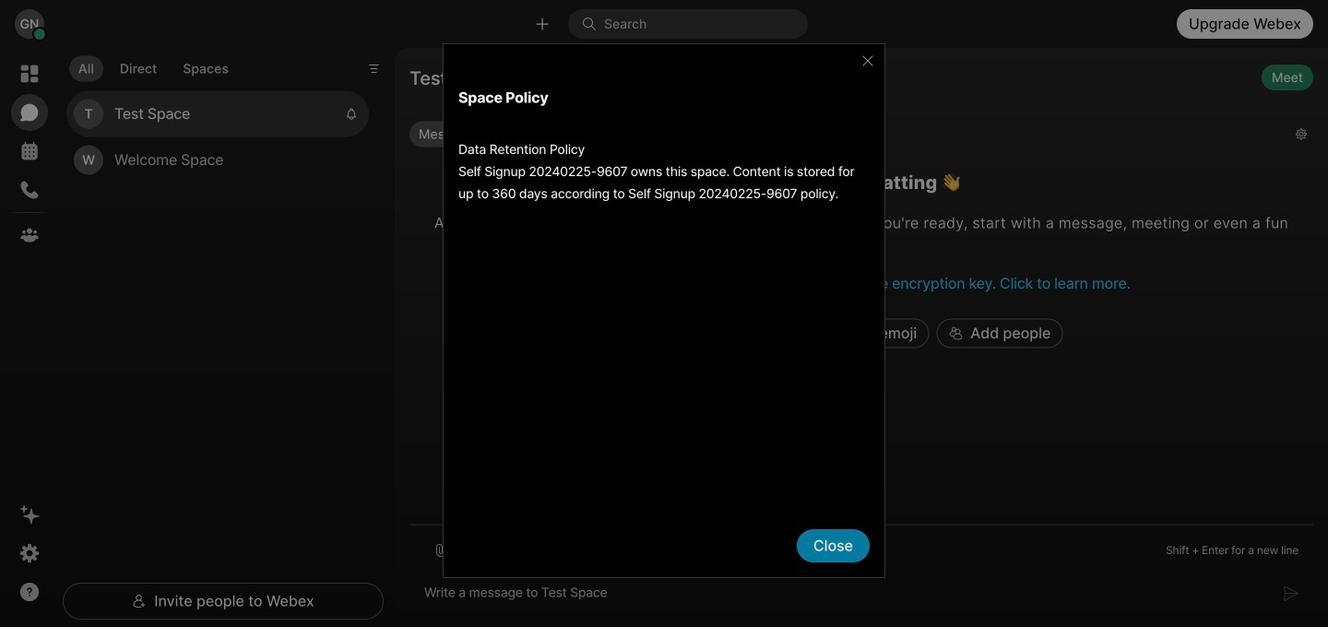 Task type: vqa. For each thing, say whether or not it's contained in the screenshot.
second list item from the bottom
no



Task type: locate. For each thing, give the bounding box(es) containing it.
navigation
[[0, 48, 59, 628]]

test space, you will be notified of all new messages in this space list item
[[66, 91, 369, 137]]

welcome space list item
[[66, 137, 369, 183]]

message composer toolbar element
[[410, 526, 1314, 568]]

group
[[410, 121, 1282, 151]]

tab list
[[65, 45, 242, 87]]

webex tab list
[[11, 55, 48, 254]]



Task type: describe. For each thing, give the bounding box(es) containing it.
space policy dialog
[[443, 43, 886, 584]]

you will be notified of all new messages in this space image
[[345, 108, 358, 121]]



